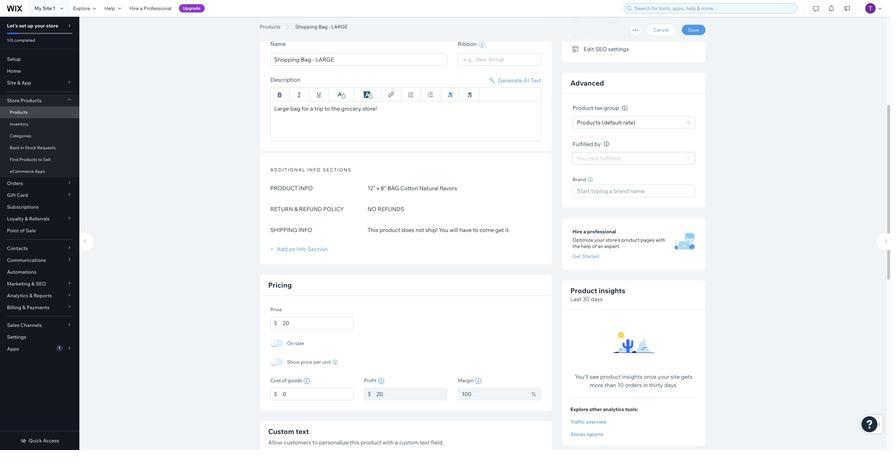 Task type: describe. For each thing, give the bounding box(es) containing it.
site & app button
[[0, 77, 79, 89]]

point of sale
[[7, 228, 36, 234]]

products up inventory
[[10, 110, 28, 115]]

stores
[[571, 432, 586, 438]]

with inside custom text allow customers to personalize this product with a custom text field.
[[383, 439, 394, 446]]

additional
[[270, 167, 306, 173]]

up
[[27, 23, 33, 29]]

return & refund policy
[[270, 206, 344, 213]]

let's
[[7, 23, 18, 29]]

payments
[[27, 305, 49, 311]]

unit
[[322, 359, 331, 365]]

name
[[270, 41, 286, 48]]

$ down cost on the bottom of the page
[[274, 391, 277, 398]]

explore other analytics tools:
[[571, 407, 639, 413]]

x
[[377, 185, 379, 192]]

sales
[[7, 322, 19, 329]]

other
[[590, 407, 602, 413]]

stores reports
[[571, 432, 604, 438]]

hire a professional link
[[125, 0, 176, 17]]

info tooltip image right group at right
[[622, 106, 628, 111]]

product for tax
[[573, 105, 594, 112]]

promote image
[[573, 32, 580, 38]]

point
[[7, 228, 19, 234]]

days
[[591, 296, 603, 303]]

home link
[[0, 65, 79, 77]]

insights inside 'you'll see product insights once your site gets more than 10 orders in thirty days.'
[[622, 374, 643, 381]]

pricing
[[268, 281, 292, 290]]

field.
[[431, 439, 444, 446]]

to right the have
[[473, 227, 478, 233]]

seo inside button
[[596, 46, 607, 53]]

requests
[[37, 145, 56, 150]]

& for loyalty
[[25, 216, 28, 222]]

generate ai text
[[498, 77, 541, 84]]

promote this product
[[584, 32, 639, 39]]

help
[[104, 5, 115, 11]]

than
[[605, 382, 617, 389]]

you'll
[[575, 374, 589, 381]]

fulfilled
[[573, 141, 593, 148]]

shopping bag - large form
[[76, 0, 891, 451]]

analytics
[[7, 293, 28, 299]]

contacts button
[[0, 243, 79, 255]]

site inside popup button
[[7, 80, 16, 86]]

0 horizontal spatial large
[[331, 24, 348, 30]]

your inside 'you'll see product insights once your site gets more than 10 orders in thirty days.'
[[658, 374, 670, 381]]

1 horizontal spatial apps
[[35, 169, 45, 174]]

marketing & seo
[[7, 281, 46, 287]]

professional
[[144, 5, 172, 11]]

on
[[287, 340, 294, 347]]

tax
[[595, 105, 603, 112]]

your inside sidebar 'element'
[[34, 23, 45, 29]]

ribbon
[[458, 41, 478, 48]]

a inside text field
[[310, 105, 313, 112]]

promote
[[584, 32, 606, 39]]

1 horizontal spatial large
[[355, 15, 397, 31]]

on sale
[[287, 340, 304, 347]]

analytics
[[603, 407, 624, 413]]

professional
[[587, 229, 616, 235]]

custom
[[268, 427, 294, 436]]

return
[[270, 206, 293, 213]]

no refunds
[[368, 206, 404, 213]]

Add a product name text field
[[270, 53, 448, 66]]

& for site
[[17, 80, 20, 86]]

this
[[368, 227, 378, 233]]

info tooltip image for margin
[[475, 378, 482, 385]]

come
[[480, 227, 494, 233]]

1 vertical spatial apps
[[7, 346, 19, 352]]

product for insights
[[571, 287, 597, 295]]

hire for hire a professional
[[573, 229, 583, 235]]

automations
[[7, 269, 37, 275]]

products up name
[[260, 24, 281, 30]]

coupon
[[603, 18, 622, 24]]

shopping right basic
[[295, 24, 318, 30]]

products inside popup button
[[21, 97, 41, 104]]

products up ecommerce apps
[[19, 157, 37, 162]]

reports
[[34, 293, 52, 299]]

traffic
[[571, 419, 585, 426]]

quick
[[29, 438, 42, 444]]

(default
[[602, 119, 622, 126]]

cancel
[[654, 27, 669, 33]]

allow
[[268, 439, 283, 446]]

bag
[[388, 185, 399, 192]]

this inside button
[[608, 32, 617, 39]]

info for basic
[[289, 22, 303, 28]]

my
[[34, 5, 42, 11]]

Search for tools, apps, help & more... field
[[633, 3, 796, 13]]

hire for hire a professional
[[129, 5, 139, 11]]

store!
[[363, 105, 377, 112]]

custom text allow customers to personalize this product with a custom text field.
[[268, 427, 444, 446]]

subscriptions
[[7, 204, 39, 210]]

to inside the find products to sell link
[[38, 157, 42, 162]]

add an info section link
[[270, 246, 328, 253]]

product inside optimize your store's product pages with the help of an expert.
[[622, 237, 640, 244]]

communications button
[[0, 255, 79, 266]]

overview
[[586, 419, 607, 426]]

get started
[[573, 254, 599, 260]]

will
[[450, 227, 458, 233]]

create
[[584, 18, 601, 24]]

gift card
[[7, 192, 28, 198]]

no
[[368, 206, 377, 213]]

save button
[[682, 25, 706, 35]]

stock
[[25, 145, 36, 150]]

info tooltip image
[[604, 142, 609, 147]]

site
[[671, 374, 680, 381]]

ship!
[[426, 227, 438, 233]]

generate ai text button
[[488, 76, 541, 84]]

started
[[582, 254, 599, 260]]

create coupon
[[584, 18, 622, 24]]

promote coupon image
[[573, 18, 580, 24]]

info for product info
[[299, 185, 313, 192]]

my site 1
[[34, 5, 55, 11]]

settings
[[7, 334, 26, 341]]

setup
[[7, 56, 21, 62]]

$ for %
[[368, 391, 371, 398]]

goods
[[288, 378, 302, 384]]

& for return
[[294, 206, 298, 213]]

0 horizontal spatial an
[[289, 246, 295, 253]]

& for analytics
[[29, 293, 33, 299]]

billing & payments button
[[0, 302, 79, 314]]

pages
[[641, 237, 655, 244]]

upgrade
[[183, 6, 200, 11]]

stores reports link
[[571, 432, 697, 438]]

marketing
[[7, 281, 30, 287]]

flavors
[[440, 185, 457, 192]]

site & app
[[7, 80, 31, 86]]

product
[[270, 185, 298, 192]]

hire a professional
[[129, 5, 172, 11]]



Task type: locate. For each thing, give the bounding box(es) containing it.
app
[[22, 80, 31, 86]]

info tooltip image for cost of goods
[[304, 378, 310, 385]]

with inside optimize your store's product pages with the help of an expert.
[[656, 237, 666, 244]]

billing
[[7, 305, 21, 311]]

not
[[416, 227, 424, 233]]

2 vertical spatial of
[[282, 378, 287, 384]]

0 vertical spatial the
[[331, 105, 340, 112]]

1 horizontal spatial text
[[420, 439, 430, 446]]

quick access
[[29, 438, 59, 444]]

help
[[581, 244, 591, 250]]

info tooltip image for profit
[[378, 378, 384, 385]]

Select box search field
[[464, 53, 536, 65]]

false text field
[[270, 101, 541, 141]]

product inside 'you'll see product insights once your site gets more than 10 orders in thirty days.'
[[600, 374, 621, 381]]

info tooltip image
[[622, 106, 628, 111], [304, 378, 310, 385], [378, 378, 384, 385], [475, 378, 482, 385]]

a left "custom"
[[395, 439, 398, 446]]

0 horizontal spatial your
[[34, 23, 45, 29]]

with right pages
[[656, 237, 666, 244]]

sidebar element
[[0, 17, 79, 451]]

0 vertical spatial 1
[[53, 5, 55, 11]]

0 vertical spatial info
[[289, 22, 303, 28]]

site down home
[[7, 80, 16, 86]]

the inside optimize your store's product pages with the help of an expert.
[[573, 244, 580, 250]]

you (self fulfilled)
[[577, 155, 622, 162]]

products right store
[[21, 97, 41, 104]]

1 vertical spatial of
[[592, 244, 597, 250]]

bag
[[290, 105, 300, 112]]

& for marketing
[[31, 281, 35, 287]]

1 vertical spatial site
[[7, 80, 16, 86]]

insights up 'days'
[[599, 287, 626, 295]]

marketing & seo button
[[0, 278, 79, 290]]

refunds
[[378, 206, 404, 213]]

1 horizontal spatial -
[[348, 15, 352, 31]]

&
[[17, 80, 20, 86], [294, 206, 298, 213], [25, 216, 28, 222], [31, 281, 35, 287], [29, 293, 33, 299], [22, 305, 26, 311]]

explore up traffic
[[571, 407, 588, 413]]

an inside optimize your store's product pages with the help of an expert.
[[598, 244, 604, 250]]

explore left help
[[73, 5, 90, 11]]

referrals
[[29, 216, 50, 222]]

1 vertical spatial products link
[[0, 107, 79, 118]]

customers
[[284, 439, 311, 446]]

0 horizontal spatial products link
[[0, 107, 79, 118]]

12" x 8" bag  cotton  natural flavors
[[368, 185, 457, 192]]

text up the customers
[[296, 427, 309, 436]]

0 vertical spatial info
[[299, 185, 313, 192]]

products link down store products
[[0, 107, 79, 118]]

2 vertical spatial your
[[658, 374, 670, 381]]

info tooltip image right goods
[[304, 378, 310, 385]]

profit
[[364, 378, 377, 384]]

an left info at left
[[289, 246, 295, 253]]

0 horizontal spatial info
[[289, 22, 303, 28]]

0 vertical spatial text
[[296, 427, 309, 436]]

loyalty & referrals button
[[0, 213, 79, 225]]

product left tax
[[573, 105, 594, 112]]

in inside 'you'll see product insights once your site gets more than 10 orders in thirty days.'
[[643, 382, 648, 389]]

0 horizontal spatial in
[[20, 145, 24, 150]]

0 horizontal spatial you
[[439, 227, 449, 233]]

analytics & reports button
[[0, 290, 79, 302]]

seo right edit
[[596, 46, 607, 53]]

you left the "will"
[[439, 227, 449, 233]]

0 horizontal spatial this
[[350, 439, 360, 446]]

setup link
[[0, 53, 79, 65]]

products link up name
[[256, 23, 284, 30]]

the inside text field
[[331, 105, 340, 112]]

$ down price
[[274, 320, 277, 327]]

2 horizontal spatial your
[[658, 374, 670, 381]]

description
[[270, 76, 300, 83]]

of inside optimize your store's product pages with the help of an expert.
[[592, 244, 597, 250]]

once
[[644, 374, 657, 381]]

of left sale
[[20, 228, 25, 234]]

1 horizontal spatial products link
[[256, 23, 284, 30]]

basic
[[270, 22, 288, 28]]

upgrade button
[[179, 4, 205, 13]]

product inside button
[[618, 32, 639, 39]]

& for billing
[[22, 305, 26, 311]]

fulfilled)
[[600, 155, 622, 162]]

reports
[[587, 432, 604, 438]]

grocery
[[341, 105, 361, 112]]

of for sale
[[20, 228, 25, 234]]

expert.
[[605, 244, 620, 250]]

bag
[[321, 15, 345, 31], [319, 24, 328, 30]]

1 horizontal spatial of
[[282, 378, 287, 384]]

info for additional
[[307, 167, 321, 173]]

0 vertical spatial products link
[[256, 23, 284, 30]]

0 vertical spatial your
[[34, 23, 45, 29]]

0 horizontal spatial explore
[[73, 5, 90, 11]]

help button
[[100, 0, 125, 17]]

let's set up your store
[[7, 23, 58, 29]]

0 horizontal spatial -
[[329, 24, 330, 30]]

hire right help button
[[129, 5, 139, 11]]

you'll see product insights once your site gets more than 10 orders in thirty days.
[[575, 374, 693, 389]]

explore inside shopping bag - large form
[[571, 407, 588, 413]]

this inside custom text allow customers to personalize this product with a custom text field.
[[350, 439, 360, 446]]

1/6
[[7, 38, 13, 43]]

price
[[301, 359, 312, 365]]

an left expert.
[[598, 244, 604, 250]]

1 horizontal spatial site
[[43, 5, 52, 11]]

custom
[[399, 439, 419, 446]]

0 horizontal spatial seo
[[36, 281, 46, 287]]

sell
[[43, 157, 51, 162]]

more
[[590, 382, 604, 389]]

0 horizontal spatial with
[[383, 439, 394, 446]]

0 vertical spatial in
[[20, 145, 24, 150]]

large bag for a trip to the grocery store!
[[274, 105, 377, 112]]

store products button
[[0, 95, 79, 107]]

a left "professional" at the left top of page
[[140, 5, 143, 11]]

0 vertical spatial explore
[[73, 5, 90, 11]]

to left sell
[[38, 157, 42, 162]]

0 vertical spatial this
[[608, 32, 617, 39]]

per
[[313, 359, 321, 365]]

apps down the find products to sell link
[[35, 169, 45, 174]]

0 vertical spatial site
[[43, 5, 52, 11]]

inventory
[[10, 122, 29, 127]]

None text field
[[283, 317, 354, 330], [283, 388, 354, 401], [458, 388, 528, 401], [283, 317, 354, 330], [283, 388, 354, 401], [458, 388, 528, 401]]

the for help
[[573, 244, 580, 250]]

product up 30
[[571, 287, 597, 295]]

to right the trip
[[325, 105, 330, 112]]

the
[[331, 105, 340, 112], [573, 244, 580, 250]]

1 horizontal spatial your
[[595, 237, 605, 244]]

8"
[[381, 185, 386, 192]]

store's
[[606, 237, 621, 244]]

& left app
[[17, 80, 20, 86]]

0 horizontal spatial the
[[331, 105, 340, 112]]

seo inside popup button
[[36, 281, 46, 287]]

your up thirty
[[658, 374, 670, 381]]

1 vertical spatial seo
[[36, 281, 46, 287]]

cotton
[[400, 185, 418, 192]]

0 horizontal spatial site
[[7, 80, 16, 86]]

& right "loyalty" on the top of page
[[25, 216, 28, 222]]

1 vertical spatial this
[[350, 439, 360, 446]]

explore for explore
[[73, 5, 90, 11]]

of right cost on the bottom of the page
[[282, 378, 287, 384]]

this product does not ship! you will have to come get it.
[[368, 227, 510, 233]]

1 horizontal spatial seo
[[596, 46, 607, 53]]

0 vertical spatial insights
[[599, 287, 626, 295]]

a inside custom text allow customers to personalize this product with a custom text field.
[[395, 439, 398, 446]]

0 vertical spatial product
[[573, 105, 594, 112]]

0 vertical spatial you
[[577, 155, 587, 162]]

show
[[287, 359, 300, 365]]

the for grocery
[[331, 105, 340, 112]]

info up add an info section
[[299, 227, 312, 233]]

you left the (self
[[577, 155, 587, 162]]

0 horizontal spatial text
[[296, 427, 309, 436]]

a up "optimize" on the right bottom of page
[[584, 229, 586, 235]]

find products to sell link
[[0, 154, 79, 166]]

the left grocery
[[331, 105, 340, 112]]

1 horizontal spatial with
[[656, 237, 666, 244]]

with
[[656, 237, 666, 244], [383, 439, 394, 446]]

1 down the settings link
[[59, 346, 60, 351]]

0 vertical spatial of
[[20, 228, 25, 234]]

insights up orders
[[622, 374, 643, 381]]

1 horizontal spatial info
[[307, 167, 321, 173]]

refund
[[299, 206, 322, 213]]

tools:
[[625, 407, 639, 413]]

this right personalize
[[350, 439, 360, 446]]

0 horizontal spatial apps
[[7, 346, 19, 352]]

1 horizontal spatial 1
[[59, 346, 60, 351]]

edit seo settings
[[584, 46, 629, 53]]

1 right my
[[53, 5, 55, 11]]

seo up analytics & reports popup button
[[36, 281, 46, 287]]

product
[[573, 105, 594, 112], [571, 287, 597, 295]]

product inside custom text allow customers to personalize this product with a custom text field.
[[361, 439, 382, 446]]

1 horizontal spatial the
[[573, 244, 580, 250]]

the left help
[[573, 244, 580, 250]]

products down product tax group
[[577, 119, 601, 126]]

1 horizontal spatial an
[[598, 244, 604, 250]]

of for goods
[[282, 378, 287, 384]]

this down the "coupon"
[[608, 32, 617, 39]]

1 vertical spatial insights
[[622, 374, 643, 381]]

in inside back in stock requests link
[[20, 145, 24, 150]]

products link
[[256, 23, 284, 30], [0, 107, 79, 118]]

info for shipping info
[[299, 227, 312, 233]]

back in stock requests link
[[0, 142, 79, 154]]

1 vertical spatial you
[[439, 227, 449, 233]]

products (default rate)
[[577, 119, 636, 126]]

0 vertical spatial seo
[[596, 46, 607, 53]]

to inside custom text allow customers to personalize this product with a custom text field.
[[313, 439, 318, 446]]

home
[[7, 68, 21, 74]]

1 vertical spatial explore
[[571, 407, 588, 413]]

seo
[[596, 46, 607, 53], [36, 281, 46, 287]]

seo settings image
[[573, 46, 580, 53]]

ai
[[524, 77, 529, 84]]

1 horizontal spatial this
[[608, 32, 617, 39]]

insights
[[599, 287, 626, 295], [622, 374, 643, 381]]

apps
[[35, 169, 45, 174], [7, 346, 19, 352]]

settings link
[[0, 331, 79, 343]]

& up analytics & reports
[[31, 281, 35, 287]]

ecommerce apps
[[10, 169, 45, 174]]

shopping up name
[[260, 15, 319, 31]]

insights inside product insights last 30 days
[[599, 287, 626, 295]]

0 vertical spatial apps
[[35, 169, 45, 174]]

0 vertical spatial hire
[[129, 5, 139, 11]]

0 horizontal spatial of
[[20, 228, 25, 234]]

your down professional
[[595, 237, 605, 244]]

1 vertical spatial in
[[643, 382, 648, 389]]

ecommerce
[[10, 169, 34, 174]]

info
[[297, 246, 307, 253]]

trip
[[314, 105, 324, 112]]

& right billing on the left bottom
[[22, 305, 26, 311]]

cancel button
[[647, 25, 676, 35]]

0 vertical spatial with
[[656, 237, 666, 244]]

a right for
[[310, 105, 313, 112]]

site right my
[[43, 5, 52, 11]]

info
[[299, 185, 313, 192], [299, 227, 312, 233]]

in down "once" at right
[[643, 382, 648, 389]]

info tooltip image right margin
[[475, 378, 482, 385]]

to right the customers
[[313, 439, 318, 446]]

to inside the false text field
[[325, 105, 330, 112]]

$ down profit
[[368, 391, 371, 398]]

0 horizontal spatial hire
[[129, 5, 139, 11]]

1 vertical spatial 1
[[59, 346, 60, 351]]

categories
[[10, 133, 31, 139]]

back
[[10, 145, 19, 150]]

your right up
[[34, 23, 45, 29]]

& left reports
[[29, 293, 33, 299]]

& inside shopping bag - large form
[[294, 206, 298, 213]]

for
[[302, 105, 309, 112]]

1 vertical spatial product
[[571, 287, 597, 295]]

1 vertical spatial info
[[307, 167, 321, 173]]

1 vertical spatial your
[[595, 237, 605, 244]]

your inside optimize your store's product pages with the help of an expert.
[[595, 237, 605, 244]]

hire inside shopping bag - large form
[[573, 229, 583, 235]]

0 horizontal spatial 1
[[53, 5, 55, 11]]

Start typing a brand name field
[[575, 185, 693, 197]]

add
[[277, 246, 288, 253]]

sale
[[26, 228, 36, 234]]

1 horizontal spatial you
[[577, 155, 587, 162]]

hire inside 'link'
[[129, 5, 139, 11]]

explore for explore other analytics tools:
[[571, 407, 588, 413]]

info down "additional info sections"
[[299, 185, 313, 192]]

price
[[270, 307, 282, 313]]

1 horizontal spatial explore
[[571, 407, 588, 413]]

of inside sidebar 'element'
[[20, 228, 25, 234]]

& inside popup button
[[31, 281, 35, 287]]

1 horizontal spatial in
[[643, 382, 648, 389]]

1 horizontal spatial hire
[[573, 229, 583, 235]]

apps down settings
[[7, 346, 19, 352]]

large
[[274, 105, 289, 112]]

info left the sections
[[307, 167, 321, 173]]

info right basic
[[289, 22, 303, 28]]

1 inside sidebar 'element'
[[59, 346, 60, 351]]

hire up "optimize" on the right bottom of page
[[573, 229, 583, 235]]

1
[[53, 5, 55, 11], [59, 346, 60, 351]]

optimize your store's product pages with the help of an expert.
[[573, 237, 666, 250]]

a inside 'link'
[[140, 5, 143, 11]]

2 horizontal spatial of
[[592, 244, 597, 250]]

None text field
[[377, 388, 448, 401]]

1 vertical spatial text
[[420, 439, 430, 446]]

$ for on sale
[[274, 320, 277, 327]]

of right help
[[592, 244, 597, 250]]

product inside product insights last 30 days
[[571, 287, 597, 295]]

1 vertical spatial hire
[[573, 229, 583, 235]]

info tooltip image right profit
[[378, 378, 384, 385]]

1 vertical spatial info
[[299, 227, 312, 233]]

1 vertical spatial with
[[383, 439, 394, 446]]

& right return
[[294, 206, 298, 213]]

& inside dropdown button
[[25, 216, 28, 222]]

in right 'back'
[[20, 145, 24, 150]]

with left "custom"
[[383, 439, 394, 446]]

loyalty & referrals
[[7, 216, 50, 222]]

1 vertical spatial the
[[573, 244, 580, 250]]

text left field.
[[420, 439, 430, 446]]



Task type: vqa. For each thing, say whether or not it's contained in the screenshot.
The Analytics & Reports
yes



